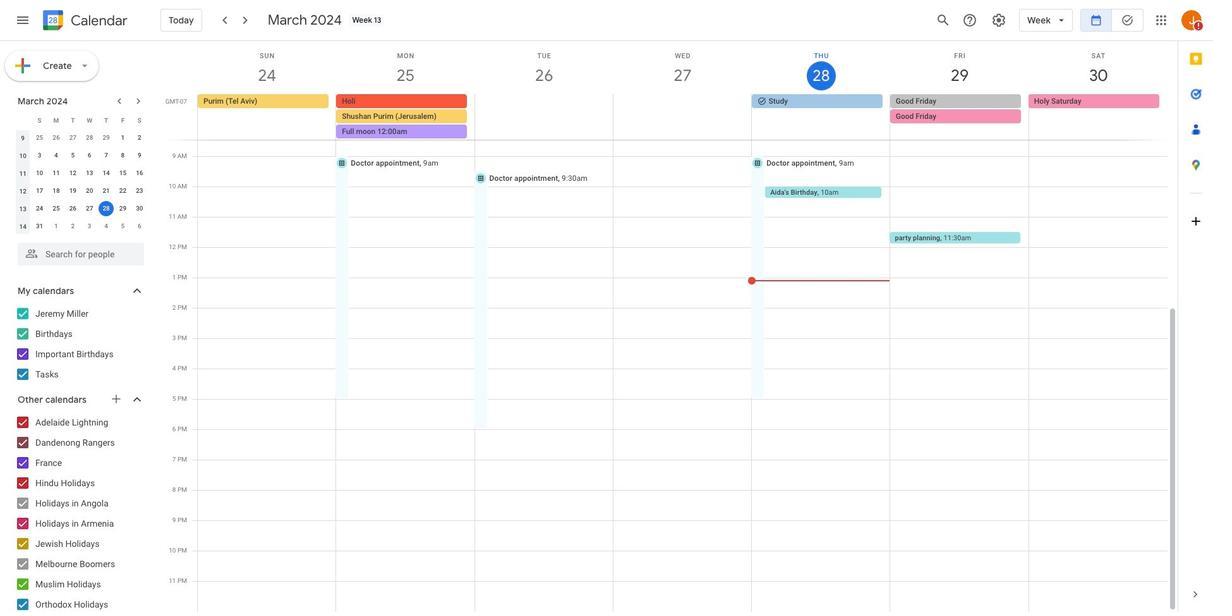 Task type: locate. For each thing, give the bounding box(es) containing it.
None search field
[[0, 238, 157, 266]]

cell inside march 2024 grid
[[98, 200, 115, 218]]

february 25 element
[[32, 130, 47, 145]]

tab list
[[1179, 41, 1214, 577]]

2 element
[[132, 130, 147, 145]]

row group
[[15, 129, 148, 235]]

column header
[[15, 111, 31, 129]]

16 element
[[132, 166, 147, 181]]

april 4 element
[[99, 219, 114, 234]]

row
[[192, 94, 1179, 140], [15, 111, 148, 129], [15, 129, 148, 147], [15, 147, 148, 164], [15, 164, 148, 182], [15, 182, 148, 200], [15, 200, 148, 218], [15, 218, 148, 235]]

add other calendars image
[[110, 393, 123, 405]]

april 5 element
[[115, 219, 131, 234]]

settings menu image
[[992, 13, 1007, 28]]

april 1 element
[[49, 219, 64, 234]]

23 element
[[132, 183, 147, 199]]

heading
[[68, 13, 128, 28]]

20 element
[[82, 183, 97, 199]]

28, today element
[[99, 201, 114, 216]]

4 element
[[49, 148, 64, 163]]

8 element
[[115, 148, 131, 163]]

calendar element
[[40, 8, 128, 35]]

31 element
[[32, 219, 47, 234]]

april 2 element
[[65, 219, 80, 234]]

grid
[[162, 41, 1179, 612]]

14 element
[[99, 166, 114, 181]]

10 element
[[32, 166, 47, 181]]

cell
[[336, 94, 475, 140], [475, 94, 614, 140], [614, 94, 752, 140], [891, 94, 1029, 140], [98, 200, 115, 218]]

7 element
[[99, 148, 114, 163]]

13 element
[[82, 166, 97, 181]]



Task type: describe. For each thing, give the bounding box(es) containing it.
5 element
[[65, 148, 80, 163]]

27 element
[[82, 201, 97, 216]]

30 element
[[132, 201, 147, 216]]

my calendars list
[[3, 303, 157, 384]]

6 element
[[82, 148, 97, 163]]

3 element
[[32, 148, 47, 163]]

february 29 element
[[99, 130, 114, 145]]

18 element
[[49, 183, 64, 199]]

26 element
[[65, 201, 80, 216]]

row group inside march 2024 grid
[[15, 129, 148, 235]]

21 element
[[99, 183, 114, 199]]

24 element
[[32, 201, 47, 216]]

heading inside calendar element
[[68, 13, 128, 28]]

9 element
[[132, 148, 147, 163]]

25 element
[[49, 201, 64, 216]]

15 element
[[115, 166, 131, 181]]

12 element
[[65, 166, 80, 181]]

march 2024 grid
[[12, 111, 148, 235]]

19 element
[[65, 183, 80, 199]]

Search for people text field
[[25, 243, 137, 266]]

april 3 element
[[82, 219, 97, 234]]

main drawer image
[[15, 13, 30, 28]]

17 element
[[32, 183, 47, 199]]

22 element
[[115, 183, 131, 199]]

29 element
[[115, 201, 131, 216]]

february 28 element
[[82, 130, 97, 145]]

1 element
[[115, 130, 131, 145]]

april 6 element
[[132, 219, 147, 234]]

11 element
[[49, 166, 64, 181]]

column header inside march 2024 grid
[[15, 111, 31, 129]]

other calendars list
[[3, 412, 157, 612]]

february 27 element
[[65, 130, 80, 145]]

february 26 element
[[49, 130, 64, 145]]



Task type: vqa. For each thing, say whether or not it's contained in the screenshot.
february 24 element
no



